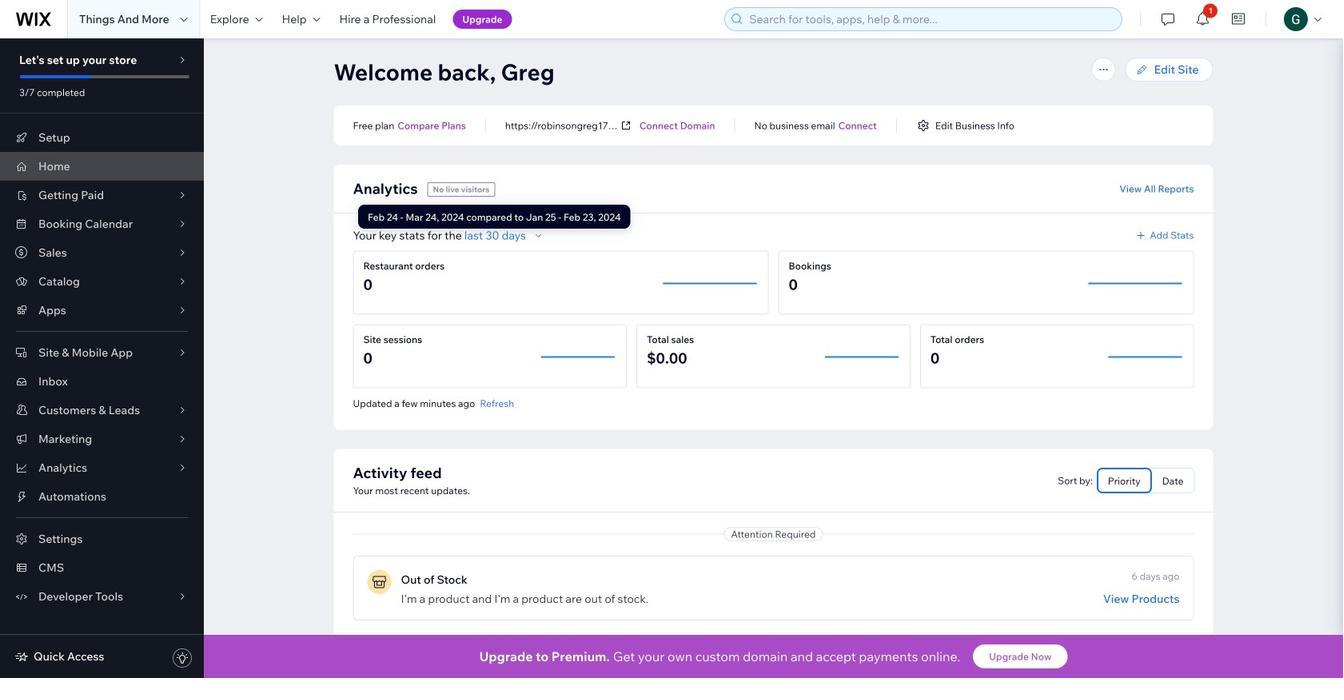 Task type: locate. For each thing, give the bounding box(es) containing it.
Search for tools, apps, help & more... field
[[745, 8, 1117, 30]]

sidebar element
[[0, 38, 204, 678]]



Task type: vqa. For each thing, say whether or not it's contained in the screenshot.
Search for tools, apps, help & more... field
yes



